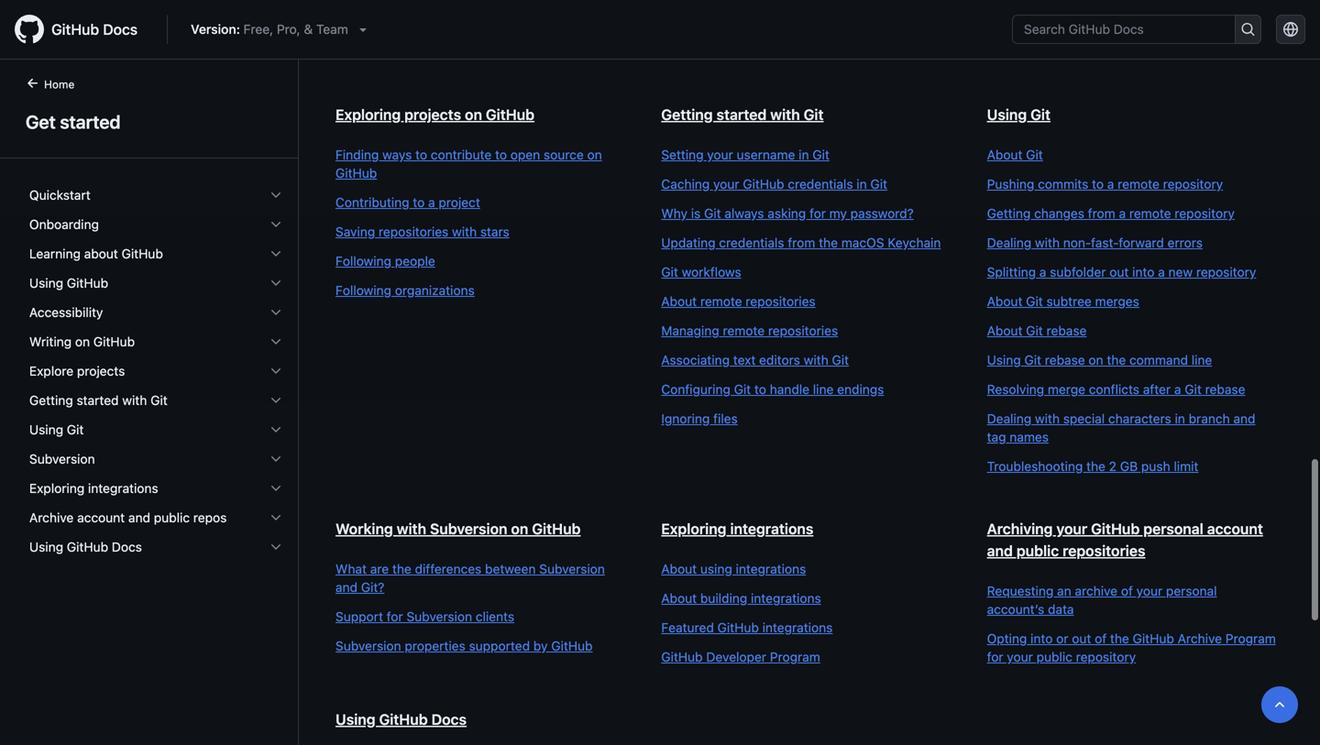 Task type: describe. For each thing, give the bounding box(es) containing it.
2 vertical spatial rebase
[[1206, 382, 1246, 397]]

github up developer
[[718, 620, 759, 636]]

errors
[[1168, 235, 1203, 250]]

from for getting changes from a remote repository
[[1088, 206, 1116, 221]]

subversion properties supported by github
[[336, 639, 593, 654]]

following organizations link
[[336, 282, 625, 300]]

contribute
[[431, 147, 492, 162]]

your inside requesting an archive of your personal account's data
[[1137, 584, 1163, 599]]

with right the working
[[397, 520, 427, 538]]

about for about git
[[987, 147, 1023, 162]]

data
[[1048, 602, 1074, 617]]

to left open
[[495, 147, 507, 162]]

accessibility button
[[22, 298, 291, 327]]

sc 9kayk9 0 image for accessibility
[[269, 305, 283, 320]]

building
[[701, 591, 748, 606]]

started inside dropdown button
[[77, 393, 119, 408]]

get started link
[[22, 108, 276, 136]]

or
[[1057, 631, 1069, 647]]

getting changes from a remote repository
[[987, 206, 1235, 221]]

1 horizontal spatial credentials
[[788, 177, 853, 192]]

a down pushing commits to a remote repository link
[[1119, 206, 1126, 221]]

integrations for about using integrations
[[736, 562, 806, 577]]

git up pushing at the top
[[1026, 147, 1044, 162]]

1 horizontal spatial exploring integrations
[[662, 520, 814, 538]]

in for dealing with special characters in branch and tag names
[[1175, 411, 1186, 426]]

to for pushing commits to a remote repository
[[1092, 177, 1104, 192]]

github down properties
[[379, 711, 428, 729]]

the inside troubleshooting the 2 gb push limit link
[[1087, 459, 1106, 474]]

remote up the forward at top right
[[1130, 206, 1172, 221]]

subversion inside what are the differences between subversion and git?
[[539, 562, 605, 577]]

get started
[[26, 111, 121, 133]]

from for updating credentials from the macos keychain
[[788, 235, 816, 250]]

a left new
[[1159, 265, 1165, 280]]

using git rebase on the command line link
[[987, 351, 1277, 370]]

started for getting started with git "link" in the right top of the page
[[717, 106, 767, 123]]

from inside 'allowing access to github's services from a restricted network'
[[557, 0, 585, 12]]

open
[[511, 147, 540, 162]]

troubleshooting connectivity problems link
[[336, 43, 625, 61]]

featured github integrations link
[[662, 619, 951, 637]]

workflows
[[682, 265, 742, 280]]

properties
[[405, 639, 466, 654]]

exploring integrations link
[[662, 520, 814, 538]]

repository inside opting into or out of the github archive program for your public repository
[[1076, 650, 1136, 665]]

rebase for using
[[1045, 353, 1086, 368]]

2
[[1110, 459, 1117, 474]]

organizations
[[395, 283, 475, 298]]

ignoring
[[662, 411, 710, 426]]

endings
[[838, 382, 885, 397]]

0 horizontal spatial credentials
[[719, 235, 785, 250]]

associating text editors with git link
[[662, 351, 951, 370]]

git up 'branch'
[[1185, 382, 1202, 397]]

git?
[[361, 580, 385, 595]]

github up open
[[486, 106, 535, 123]]

sc 9kayk9 0 image for learning about github
[[269, 247, 283, 261]]

and inside 'archiving your github personal account and public repositories'
[[987, 542, 1013, 560]]

setting your username in git link
[[662, 146, 951, 164]]

the inside opting into or out of the github archive program for your public repository
[[1111, 631, 1130, 647]]

pushing commits to a remote repository
[[987, 177, 1224, 192]]

git up caching your github credentials in git link
[[813, 147, 830, 162]]

personal inside 'archiving your github personal account and public repositories'
[[1144, 520, 1204, 538]]

integrations up about using integrations link
[[730, 520, 814, 538]]

merge
[[1048, 382, 1086, 397]]

writing
[[29, 334, 72, 349]]

github inside 'archiving your github personal account and public repositories'
[[1092, 520, 1140, 538]]

restricted
[[336, 15, 393, 30]]

explore projects button
[[22, 357, 291, 386]]

caching your github credentials in git link
[[662, 175, 951, 194]]

dealing with special characters in branch and tag names link
[[987, 410, 1277, 447]]

why is git always asking for my password? link
[[662, 205, 951, 223]]

integrations inside dropdown button
[[88, 481, 158, 496]]

names
[[1010, 430, 1049, 445]]

why
[[662, 206, 688, 221]]

my
[[830, 206, 847, 221]]

splitting a subfolder out into a new repository link
[[987, 263, 1277, 282]]

are
[[370, 562, 389, 577]]

account inside dropdown button
[[77, 510, 125, 526]]

public inside 'archiving your github personal account and public repositories'
[[1017, 542, 1059, 560]]

1 vertical spatial using github docs
[[336, 711, 467, 729]]

what are the differences between subversion and git?
[[336, 562, 605, 595]]

dealing with non-fast-forward errors link
[[987, 234, 1277, 252]]

git up about git at the right of the page
[[1031, 106, 1051, 123]]

troubleshooting connectivity problems
[[336, 44, 566, 60]]

non-
[[1064, 235, 1092, 250]]

git workflows link
[[662, 263, 951, 282]]

troubleshooting for troubleshooting the 2 gb push limit
[[987, 459, 1083, 474]]

line inside using git rebase on the command line 'link'
[[1192, 353, 1213, 368]]

exploring integrations inside dropdown button
[[29, 481, 158, 496]]

with inside "dealing with special characters in branch and tag names"
[[1035, 411, 1060, 426]]

problems
[[511, 44, 566, 60]]

integrations for featured github integrations
[[763, 620, 833, 636]]

1 horizontal spatial for
[[810, 206, 826, 221]]

saving repositories with stars
[[336, 224, 510, 239]]

pro,
[[277, 22, 300, 37]]

exploring for about
[[662, 520, 727, 538]]

version:
[[191, 22, 240, 37]]

exploring integrations button
[[22, 474, 291, 504]]

forward
[[1119, 235, 1165, 250]]

to for allowing access to github's services from a restricted network
[[434, 0, 446, 12]]

docs inside dropdown button
[[112, 540, 142, 555]]

splitting
[[987, 265, 1036, 280]]

subtree
[[1047, 294, 1092, 309]]

saving
[[336, 224, 375, 239]]

troubleshooting for troubleshooting connectivity problems
[[336, 44, 432, 60]]

github inside opting into or out of the github archive program for your public repository
[[1133, 631, 1175, 647]]

sc 9kayk9 0 image for onboarding
[[269, 217, 283, 232]]

exploring for finding
[[336, 106, 401, 123]]

github down "username"
[[743, 177, 785, 192]]

with down managing remote repositories link
[[804, 353, 829, 368]]

associating text editors with git
[[662, 353, 849, 368]]

dealing for dealing with non-fast-forward errors
[[987, 235, 1032, 250]]

triangle down image
[[356, 22, 370, 37]]

git right is
[[704, 206, 721, 221]]

about for about git rebase
[[987, 323, 1023, 338]]

subversion up 'differences'
[[430, 520, 508, 538]]

subversion down the support at the left bottom of page
[[336, 639, 401, 654]]

writing on github
[[29, 334, 135, 349]]

select language: current language is english image
[[1284, 22, 1299, 37]]

using github
[[29, 276, 108, 291]]

command
[[1130, 353, 1189, 368]]

on inside dropdown button
[[75, 334, 90, 349]]

sc 9kayk9 0 image for quickstart
[[269, 188, 283, 203]]

explore projects
[[29, 364, 125, 379]]

subversion up properties
[[407, 609, 472, 625]]

getting started with git inside getting started with git dropdown button
[[29, 393, 168, 408]]

explore
[[29, 364, 73, 379]]

supported
[[469, 639, 530, 654]]

quickstart button
[[22, 181, 291, 210]]

text
[[734, 353, 756, 368]]

git up setting your username in git link on the right
[[804, 106, 824, 123]]

public inside dropdown button
[[154, 510, 190, 526]]

github right by at the left bottom of page
[[551, 639, 593, 654]]

about for about git subtree merges
[[987, 294, 1023, 309]]

git workflows
[[662, 265, 742, 280]]

getting inside dropdown button
[[29, 393, 73, 408]]

git up endings
[[832, 353, 849, 368]]

and inside dropdown button
[[128, 510, 150, 526]]

with inside 'link'
[[1035, 235, 1060, 250]]

remote up "text"
[[723, 323, 765, 338]]

developer
[[707, 650, 767, 665]]

git down "text"
[[734, 382, 751, 397]]

support
[[336, 609, 383, 625]]

sc 9kayk9 0 image for explore projects
[[269, 364, 283, 379]]

finding ways to contribute to open source on github link
[[336, 146, 625, 183]]

Search GitHub Docs search field
[[1013, 16, 1236, 43]]

your inside opting into or out of the github archive program for your public repository
[[1007, 650, 1033, 665]]

repositories inside 'archiving your github personal account and public repositories'
[[1063, 542, 1146, 560]]

username
[[737, 147, 796, 162]]

program inside opting into or out of the github archive program for your public repository
[[1226, 631, 1276, 647]]

learning
[[29, 246, 81, 261]]

using git link
[[987, 106, 1051, 123]]

the inside using git rebase on the command line 'link'
[[1107, 353, 1127, 368]]

resolving merge conflicts after a git rebase link
[[987, 381, 1277, 399]]

scroll to top image
[[1273, 698, 1288, 713]]

line inside the 'configuring git to handle line endings' link
[[813, 382, 834, 397]]

clients
[[476, 609, 515, 625]]

in for caching your github credentials in git
[[857, 177, 867, 192]]

a right after
[[1175, 382, 1182, 397]]

repositories up people
[[379, 224, 449, 239]]

getting for getting changes from a remote repository link
[[987, 206, 1031, 221]]

services
[[504, 0, 554, 12]]

0 vertical spatial using git
[[987, 106, 1051, 123]]

account inside 'archiving your github personal account and public repositories'
[[1208, 520, 1264, 538]]

following for following people
[[336, 254, 392, 269]]

about using integrations
[[662, 562, 806, 577]]

associating
[[662, 353, 730, 368]]

projects for explore
[[77, 364, 125, 379]]

github down onboarding dropdown button
[[122, 246, 163, 261]]

access
[[389, 0, 430, 12]]

about
[[84, 246, 118, 261]]

people
[[395, 254, 435, 269]]

onboarding
[[29, 217, 99, 232]]

sc 9kayk9 0 image for getting started with git
[[269, 393, 283, 408]]

configuring git to handle line endings
[[662, 382, 885, 397]]

remote down workflows
[[701, 294, 742, 309]]

learning about github
[[29, 246, 163, 261]]

github docs link
[[15, 15, 152, 44]]

repos
[[193, 510, 227, 526]]

for inside opting into or out of the github archive program for your public repository
[[987, 650, 1004, 665]]

out for of
[[1072, 631, 1092, 647]]



Task type: vqa. For each thing, say whether or not it's contained in the screenshot.
GitHub's
yes



Task type: locate. For each thing, give the bounding box(es) containing it.
0 horizontal spatial from
[[557, 0, 585, 12]]

get started element
[[0, 74, 299, 744]]

the down requesting an archive of your personal account's data link
[[1111, 631, 1130, 647]]

special
[[1064, 411, 1105, 426]]

0 vertical spatial for
[[810, 206, 826, 221]]

git inside "link"
[[1026, 294, 1044, 309]]

1 vertical spatial docs
[[112, 540, 142, 555]]

sc 9kayk9 0 image
[[269, 276, 283, 291], [269, 335, 283, 349], [269, 423, 283, 437], [269, 452, 283, 467], [269, 481, 283, 496], [269, 511, 283, 526], [269, 540, 283, 555]]

of inside opting into or out of the github archive program for your public repository
[[1095, 631, 1107, 647]]

about for about building integrations
[[662, 591, 697, 606]]

1 vertical spatial using git
[[29, 422, 84, 437]]

github up the explore projects
[[93, 334, 135, 349]]

0 vertical spatial line
[[1192, 353, 1213, 368]]

1 vertical spatial into
[[1031, 631, 1053, 647]]

github down learning about github on the top left of the page
[[67, 276, 108, 291]]

about building integrations link
[[662, 590, 951, 608]]

out for into
[[1110, 265, 1129, 280]]

opting into or out of the github archive program for your public repository link
[[987, 630, 1277, 667]]

and inside what are the differences between subversion and git?
[[336, 580, 358, 595]]

github up between at the bottom of the page
[[532, 520, 581, 538]]

1 horizontal spatial archive
[[1178, 631, 1223, 647]]

2 vertical spatial in
[[1175, 411, 1186, 426]]

a left project
[[428, 195, 435, 210]]

using
[[987, 106, 1027, 123], [29, 276, 63, 291], [987, 353, 1021, 368], [29, 422, 63, 437], [29, 540, 63, 555], [336, 711, 376, 729]]

about inside "link"
[[987, 294, 1023, 309]]

allowing access to github's services from a restricted network link
[[336, 0, 625, 32]]

0 vertical spatial out
[[1110, 265, 1129, 280]]

2 dealing from the top
[[987, 411, 1032, 426]]

from
[[557, 0, 585, 12], [1088, 206, 1116, 221], [788, 235, 816, 250]]

exploring up archive account and public repos at the bottom of page
[[29, 481, 85, 496]]

your right archive
[[1137, 584, 1163, 599]]

and right 'branch'
[[1234, 411, 1256, 426]]

using inside 'link'
[[987, 353, 1021, 368]]

following inside "link"
[[336, 254, 392, 269]]

new
[[1169, 265, 1193, 280]]

sc 9kayk9 0 image inside onboarding dropdown button
[[269, 217, 283, 232]]

0 vertical spatial into
[[1133, 265, 1155, 280]]

1 horizontal spatial using github docs
[[336, 711, 467, 729]]

0 vertical spatial projects
[[405, 106, 461, 123]]

remote down about git link
[[1118, 177, 1160, 192]]

0 vertical spatial from
[[557, 0, 585, 12]]

1 horizontal spatial line
[[1192, 353, 1213, 368]]

archive
[[1075, 584, 1118, 599]]

sc 9kayk9 0 image inside accessibility dropdown button
[[269, 305, 283, 320]]

out inside opting into or out of the github archive program for your public repository
[[1072, 631, 1092, 647]]

using github docs link
[[336, 711, 467, 729]]

following people link
[[336, 252, 625, 271]]

1 vertical spatial exploring
[[29, 481, 85, 496]]

0 horizontal spatial line
[[813, 382, 834, 397]]

docs down properties
[[432, 711, 467, 729]]

about for about using integrations
[[662, 562, 697, 577]]

0 vertical spatial troubleshooting
[[336, 44, 432, 60]]

3 sc 9kayk9 0 image from the top
[[269, 247, 283, 261]]

sc 9kayk9 0 image inside 'quickstart' dropdown button
[[269, 188, 283, 203]]

git down explore projects dropdown button
[[151, 393, 168, 408]]

sc 9kayk9 0 image inside learning about github dropdown button
[[269, 247, 283, 261]]

on inside "finding ways to contribute to open source on github"
[[587, 147, 602, 162]]

archive inside opting into or out of the github archive program for your public repository
[[1178, 631, 1223, 647]]

git up password?
[[871, 177, 888, 192]]

your for caching
[[714, 177, 740, 192]]

5 sc 9kayk9 0 image from the top
[[269, 481, 283, 496]]

0 horizontal spatial exploring integrations
[[29, 481, 158, 496]]

about for about remote repositories
[[662, 294, 697, 309]]

ignoring files
[[662, 411, 738, 426]]

and
[[1234, 411, 1256, 426], [128, 510, 150, 526], [987, 542, 1013, 560], [336, 580, 358, 595]]

in left 'branch'
[[1175, 411, 1186, 426]]

dealing inside 'link'
[[987, 235, 1032, 250]]

2 horizontal spatial in
[[1175, 411, 1186, 426]]

search image
[[1241, 22, 1256, 37]]

a up getting changes from a remote repository
[[1108, 177, 1115, 192]]

0 horizontal spatial for
[[387, 609, 403, 625]]

for down opting
[[987, 650, 1004, 665]]

dealing up tag
[[987, 411, 1032, 426]]

accessibility
[[29, 305, 103, 320]]

to left handle
[[755, 382, 767, 397]]

public down exploring integrations dropdown button
[[154, 510, 190, 526]]

setting your username in git
[[662, 147, 830, 162]]

1 dealing from the top
[[987, 235, 1032, 250]]

0 vertical spatial docs
[[103, 21, 138, 38]]

started down home 'link'
[[60, 111, 121, 133]]

0 vertical spatial following
[[336, 254, 392, 269]]

4 sc 9kayk9 0 image from the top
[[269, 452, 283, 467]]

1 vertical spatial personal
[[1167, 584, 1218, 599]]

0 horizontal spatial exploring
[[29, 481, 85, 496]]

2 vertical spatial exploring
[[662, 520, 727, 538]]

exploring up using
[[662, 520, 727, 538]]

exploring integrations
[[29, 481, 158, 496], [662, 520, 814, 538]]

1 horizontal spatial using git
[[987, 106, 1051, 123]]

on right source on the left top
[[587, 147, 602, 162]]

5 sc 9kayk9 0 image from the top
[[269, 364, 283, 379]]

by
[[534, 639, 548, 654]]

1 horizontal spatial projects
[[405, 106, 461, 123]]

1 vertical spatial out
[[1072, 631, 1092, 647]]

resolving
[[987, 382, 1045, 397]]

0 vertical spatial public
[[154, 510, 190, 526]]

git down updating
[[662, 265, 679, 280]]

configuring
[[662, 382, 731, 397]]

caching your github credentials in git
[[662, 177, 888, 192]]

1 vertical spatial getting
[[987, 206, 1031, 221]]

0 horizontal spatial archive
[[29, 510, 74, 526]]

subversion button
[[22, 445, 291, 474]]

started for get started link
[[60, 111, 121, 133]]

2 following from the top
[[336, 283, 392, 298]]

subversion inside dropdown button
[[29, 452, 95, 467]]

0 horizontal spatial out
[[1072, 631, 1092, 647]]

github developer program
[[662, 650, 821, 665]]

your down opting
[[1007, 650, 1033, 665]]

and down exploring integrations dropdown button
[[128, 510, 150, 526]]

2 horizontal spatial getting
[[987, 206, 1031, 221]]

1 vertical spatial line
[[813, 382, 834, 397]]

sc 9kayk9 0 image
[[269, 188, 283, 203], [269, 217, 283, 232], [269, 247, 283, 261], [269, 305, 283, 320], [269, 364, 283, 379], [269, 393, 283, 408]]

managing
[[662, 323, 720, 338]]

dealing inside "dealing with special characters in branch and tag names"
[[987, 411, 1032, 426]]

1 vertical spatial of
[[1095, 631, 1107, 647]]

your for archiving
[[1057, 520, 1088, 538]]

out right the or at the bottom
[[1072, 631, 1092, 647]]

support for subversion clients link
[[336, 608, 625, 626]]

integrations
[[88, 481, 158, 496], [730, 520, 814, 538], [736, 562, 806, 577], [751, 591, 822, 606], [763, 620, 833, 636]]

the right are
[[392, 562, 412, 577]]

exploring inside dropdown button
[[29, 481, 85, 496]]

6 sc 9kayk9 0 image from the top
[[269, 393, 283, 408]]

git down the explore projects
[[67, 422, 84, 437]]

0 horizontal spatial into
[[1031, 631, 1053, 647]]

the left "2"
[[1087, 459, 1106, 474]]

1 vertical spatial credentials
[[719, 235, 785, 250]]

following down the saving
[[336, 254, 392, 269]]

archive account and public repos
[[29, 510, 227, 526]]

on up the explore projects
[[75, 334, 90, 349]]

your up always
[[714, 177, 740, 192]]

0 horizontal spatial projects
[[77, 364, 125, 379]]

3 sc 9kayk9 0 image from the top
[[269, 423, 283, 437]]

about remote repositories
[[662, 294, 816, 309]]

sc 9kayk9 0 image for exploring integrations
[[269, 481, 283, 496]]

to inside contributing to a project link
[[413, 195, 425, 210]]

commits
[[1038, 177, 1089, 192]]

dealing up splitting
[[987, 235, 1032, 250]]

0 horizontal spatial getting started with git
[[29, 393, 168, 408]]

sc 9kayk9 0 image inside using github dropdown button
[[269, 276, 283, 291]]

from down 'why is git always asking for my password?' link
[[788, 235, 816, 250]]

getting started with git up setting your username in git on the top right of the page
[[662, 106, 824, 123]]

get
[[26, 111, 56, 133]]

network
[[396, 15, 444, 30]]

1 sc 9kayk9 0 image from the top
[[269, 188, 283, 203]]

repositories down about remote repositories link
[[768, 323, 838, 338]]

0 horizontal spatial account
[[77, 510, 125, 526]]

&
[[304, 22, 313, 37]]

1 vertical spatial exploring integrations
[[662, 520, 814, 538]]

to for finding ways to contribute to open source on github
[[416, 147, 427, 162]]

2 vertical spatial getting
[[29, 393, 73, 408]]

repositories down git workflows link
[[746, 294, 816, 309]]

editors
[[760, 353, 801, 368]]

0 vertical spatial exploring integrations
[[29, 481, 158, 496]]

1 vertical spatial dealing
[[987, 411, 1032, 426]]

6 sc 9kayk9 0 image from the top
[[269, 511, 283, 526]]

1 vertical spatial projects
[[77, 364, 125, 379]]

saving repositories with stars link
[[336, 223, 625, 241]]

sc 9kayk9 0 image inside getting started with git dropdown button
[[269, 393, 283, 408]]

sc 9kayk9 0 image inside archive account and public repos dropdown button
[[269, 511, 283, 526]]

following inside 'link'
[[336, 283, 392, 298]]

2 horizontal spatial for
[[987, 650, 1004, 665]]

a right services
[[588, 0, 595, 12]]

integrations up about building integrations
[[736, 562, 806, 577]]

setting
[[662, 147, 704, 162]]

github down requesting an archive of your personal account's data link
[[1133, 631, 1175, 647]]

into inside opting into or out of the github archive program for your public repository
[[1031, 631, 1053, 647]]

sc 9kayk9 0 image for using github docs
[[269, 540, 283, 555]]

to up the network
[[434, 0, 446, 12]]

and inside "dealing with special characters in branch and tag names"
[[1234, 411, 1256, 426]]

projects inside dropdown button
[[77, 364, 125, 379]]

to
[[434, 0, 446, 12], [416, 147, 427, 162], [495, 147, 507, 162], [1092, 177, 1104, 192], [413, 195, 425, 210], [755, 382, 767, 397]]

updating credentials from the macos keychain
[[662, 235, 941, 250]]

1 horizontal spatial troubleshooting
[[987, 459, 1083, 474]]

0 horizontal spatial program
[[770, 650, 821, 665]]

projects up contribute
[[405, 106, 461, 123]]

4 sc 9kayk9 0 image from the top
[[269, 305, 283, 320]]

asking
[[768, 206, 806, 221]]

using github docs down archive account and public repos at the bottom of page
[[29, 540, 142, 555]]

sc 9kayk9 0 image for subversion
[[269, 452, 283, 467]]

0 vertical spatial in
[[799, 147, 809, 162]]

troubleshooting down triangle down icon
[[336, 44, 432, 60]]

caching
[[662, 177, 710, 192]]

public inside opting into or out of the github archive program for your public repository
[[1037, 650, 1073, 665]]

2 horizontal spatial exploring
[[662, 520, 727, 538]]

credentials down always
[[719, 235, 785, 250]]

git inside dropdown button
[[151, 393, 168, 408]]

to for configuring git to handle line endings
[[755, 382, 767, 397]]

gb
[[1121, 459, 1138, 474]]

working
[[336, 520, 393, 538]]

finding
[[336, 147, 379, 162]]

updating
[[662, 235, 716, 250]]

sc 9kayk9 0 image inside using git "dropdown button"
[[269, 423, 283, 437]]

your for setting
[[707, 147, 734, 162]]

github down archive account and public repos at the bottom of page
[[67, 540, 108, 555]]

tooltip
[[1262, 687, 1299, 724]]

0 vertical spatial program
[[1226, 631, 1276, 647]]

1 vertical spatial following
[[336, 283, 392, 298]]

allowing
[[336, 0, 385, 12]]

1 vertical spatial getting started with git
[[29, 393, 168, 408]]

2 vertical spatial docs
[[432, 711, 467, 729]]

getting
[[662, 106, 713, 123], [987, 206, 1031, 221], [29, 393, 73, 408]]

with up names
[[1035, 411, 1060, 426]]

to inside pushing commits to a remote repository link
[[1092, 177, 1104, 192]]

sc 9kayk9 0 image inside exploring integrations dropdown button
[[269, 481, 283, 496]]

with up "username"
[[771, 106, 800, 123]]

to inside the 'configuring git to handle line endings' link
[[755, 382, 767, 397]]

1 horizontal spatial exploring
[[336, 106, 401, 123]]

with down explore projects dropdown button
[[122, 393, 147, 408]]

from up "fast-"
[[1088, 206, 1116, 221]]

docs down archive account and public repos at the bottom of page
[[112, 540, 142, 555]]

sc 9kayk9 0 image for using git
[[269, 423, 283, 437]]

1 horizontal spatial account
[[1208, 520, 1264, 538]]

about git subtree merges
[[987, 294, 1140, 309]]

with inside dropdown button
[[122, 393, 147, 408]]

configuring git to handle line endings link
[[662, 381, 951, 399]]

pushing commits to a remote repository link
[[987, 175, 1277, 194]]

sc 9kayk9 0 image for archive account and public repos
[[269, 511, 283, 526]]

0 horizontal spatial using github docs
[[29, 540, 142, 555]]

password?
[[851, 206, 914, 221]]

home link
[[18, 76, 104, 94]]

your inside 'archiving your github personal account and public repositories'
[[1057, 520, 1088, 538]]

dealing for dealing with special characters in branch and tag names
[[987, 411, 1032, 426]]

sc 9kayk9 0 image inside explore projects dropdown button
[[269, 364, 283, 379]]

on up between at the bottom of the page
[[511, 520, 529, 538]]

quickstart
[[29, 188, 91, 203]]

1 sc 9kayk9 0 image from the top
[[269, 276, 283, 291]]

public
[[154, 510, 190, 526], [1017, 542, 1059, 560], [1037, 650, 1073, 665]]

0 horizontal spatial of
[[1095, 631, 1107, 647]]

1 horizontal spatial in
[[857, 177, 867, 192]]

0 vertical spatial getting
[[662, 106, 713, 123]]

0 horizontal spatial getting
[[29, 393, 73, 408]]

projects for exploring
[[405, 106, 461, 123]]

to up getting changes from a remote repository
[[1092, 177, 1104, 192]]

your right archiving at the right
[[1057, 520, 1088, 538]]

following for following organizations
[[336, 283, 392, 298]]

limit
[[1174, 459, 1199, 474]]

program up scroll to top "icon"
[[1226, 631, 1276, 647]]

0 vertical spatial getting started with git
[[662, 106, 824, 123]]

integrations for about building integrations
[[751, 591, 822, 606]]

0 horizontal spatial troubleshooting
[[336, 44, 432, 60]]

0 vertical spatial of
[[1122, 584, 1134, 599]]

0 vertical spatial rebase
[[1047, 323, 1087, 338]]

public down archiving at the right
[[1017, 542, 1059, 560]]

0 vertical spatial archive
[[29, 510, 74, 526]]

1 vertical spatial program
[[770, 650, 821, 665]]

of inside requesting an archive of your personal account's data
[[1122, 584, 1134, 599]]

2 horizontal spatial from
[[1088, 206, 1116, 221]]

0 vertical spatial credentials
[[788, 177, 853, 192]]

using git up about git at the right of the page
[[987, 106, 1051, 123]]

2 sc 9kayk9 0 image from the top
[[269, 335, 283, 349]]

on up contribute
[[465, 106, 482, 123]]

program
[[1226, 631, 1276, 647], [770, 650, 821, 665]]

out up merges
[[1110, 265, 1129, 280]]

0 vertical spatial exploring
[[336, 106, 401, 123]]

using github docs inside using github docs dropdown button
[[29, 540, 142, 555]]

personal down limit
[[1144, 520, 1204, 538]]

branch
[[1189, 411, 1230, 426]]

free,
[[244, 22, 273, 37]]

personal up opting into or out of the github archive program for your public repository
[[1167, 584, 1218, 599]]

rebase inside 'link'
[[1045, 353, 1086, 368]]

on
[[465, 106, 482, 123], [587, 147, 602, 162], [75, 334, 90, 349], [1089, 353, 1104, 368], [511, 520, 529, 538]]

working with subversion on github
[[336, 520, 581, 538]]

to inside 'allowing access to github's services from a restricted network'
[[434, 0, 446, 12]]

archive inside dropdown button
[[29, 510, 74, 526]]

docs up home 'link'
[[103, 21, 138, 38]]

rebase down subtree
[[1047, 323, 1087, 338]]

1 vertical spatial for
[[387, 609, 403, 625]]

git inside 'link'
[[1025, 353, 1042, 368]]

integrations down about using integrations link
[[751, 591, 822, 606]]

personal inside requesting an archive of your personal account's data
[[1167, 584, 1218, 599]]

sc 9kayk9 0 image inside using github docs dropdown button
[[269, 540, 283, 555]]

exploring integrations up about using integrations in the right of the page
[[662, 520, 814, 538]]

getting started with git
[[662, 106, 824, 123], [29, 393, 168, 408]]

the inside updating credentials from the macos keychain link
[[819, 235, 838, 250]]

getting for getting started with git "link" in the right top of the page
[[662, 106, 713, 123]]

0 horizontal spatial in
[[799, 147, 809, 162]]

None search field
[[1013, 15, 1262, 44]]

2 vertical spatial public
[[1037, 650, 1073, 665]]

getting started with git down the explore projects
[[29, 393, 168, 408]]

a right splitting
[[1040, 265, 1047, 280]]

pushing
[[987, 177, 1035, 192]]

1 vertical spatial troubleshooting
[[987, 459, 1083, 474]]

docs
[[103, 21, 138, 38], [112, 540, 142, 555], [432, 711, 467, 729]]

1 horizontal spatial program
[[1226, 631, 1276, 647]]

started up setting your username in git on the top right of the page
[[717, 106, 767, 123]]

a inside 'allowing access to github's services from a restricted network'
[[588, 0, 595, 12]]

1 vertical spatial from
[[1088, 206, 1116, 221]]

2 vertical spatial from
[[788, 235, 816, 250]]

1 horizontal spatial getting started with git
[[662, 106, 824, 123]]

github inside "finding ways to contribute to open source on github"
[[336, 166, 377, 181]]

rebase up merge
[[1045, 353, 1086, 368]]

sc 9kayk9 0 image inside subversion dropdown button
[[269, 452, 283, 467]]

troubleshooting
[[336, 44, 432, 60], [987, 459, 1083, 474]]

sc 9kayk9 0 image for writing on github
[[269, 335, 283, 349]]

1 vertical spatial archive
[[1178, 631, 1223, 647]]

1 horizontal spatial out
[[1110, 265, 1129, 280]]

7 sc 9kayk9 0 image from the top
[[269, 540, 283, 555]]

credentials down setting your username in git link on the right
[[788, 177, 853, 192]]

1 horizontal spatial getting
[[662, 106, 713, 123]]

1 horizontal spatial from
[[788, 235, 816, 250]]

getting up "setting"
[[662, 106, 713, 123]]

in up caching your github credentials in git link
[[799, 147, 809, 162]]

using github docs down properties
[[336, 711, 467, 729]]

troubleshooting down names
[[987, 459, 1083, 474]]

0 horizontal spatial using git
[[29, 422, 84, 437]]

on up the conflicts at the bottom of page
[[1089, 353, 1104, 368]]

sc 9kayk9 0 image for using github
[[269, 276, 283, 291]]

1 vertical spatial public
[[1017, 542, 1059, 560]]

always
[[725, 206, 764, 221]]

github up home
[[51, 21, 99, 38]]

for right the support at the left bottom of page
[[387, 609, 403, 625]]

of
[[1122, 584, 1134, 599], [1095, 631, 1107, 647]]

1 vertical spatial in
[[857, 177, 867, 192]]

learning about github button
[[22, 239, 291, 269]]

working with subversion on github link
[[336, 520, 581, 538]]

using git inside "dropdown button"
[[29, 422, 84, 437]]

the inside what are the differences between subversion and git?
[[392, 562, 412, 577]]

archiving
[[987, 520, 1053, 538]]

1 vertical spatial rebase
[[1045, 353, 1086, 368]]

2 vertical spatial for
[[987, 650, 1004, 665]]

sc 9kayk9 0 image inside writing on github dropdown button
[[269, 335, 283, 349]]

on inside 'link'
[[1089, 353, 1104, 368]]

0 vertical spatial dealing
[[987, 235, 1032, 250]]

0 vertical spatial personal
[[1144, 520, 1204, 538]]

merges
[[1096, 294, 1140, 309]]

2 sc 9kayk9 0 image from the top
[[269, 217, 283, 232]]

git down about git subtree merges
[[1026, 323, 1044, 338]]

featured github integrations
[[662, 620, 833, 636]]

for left my
[[810, 206, 826, 221]]

after
[[1143, 382, 1171, 397]]

push
[[1142, 459, 1171, 474]]

1 following from the top
[[336, 254, 392, 269]]

1 horizontal spatial of
[[1122, 584, 1134, 599]]

following down following people
[[336, 283, 392, 298]]

in inside "dealing with special characters in branch and tag names"
[[1175, 411, 1186, 426]]

git inside "dropdown button"
[[67, 422, 84, 437]]

rebase for about
[[1047, 323, 1087, 338]]

exploring projects on github link
[[336, 106, 535, 123]]

1 horizontal spatial into
[[1133, 265, 1155, 280]]

projects down writing on github
[[77, 364, 125, 379]]

0 vertical spatial using github docs
[[29, 540, 142, 555]]

projects
[[405, 106, 461, 123], [77, 364, 125, 379]]

github down featured
[[662, 650, 703, 665]]

what
[[336, 562, 367, 577]]

account's
[[987, 602, 1045, 617]]

using
[[701, 562, 733, 577]]

with down project
[[452, 224, 477, 239]]

line right handle
[[813, 382, 834, 397]]

using inside "dropdown button"
[[29, 422, 63, 437]]

subversion up archive account and public repos at the bottom of page
[[29, 452, 95, 467]]

getting started with git button
[[22, 386, 291, 415]]

in
[[799, 147, 809, 162], [857, 177, 867, 192], [1175, 411, 1186, 426]]



